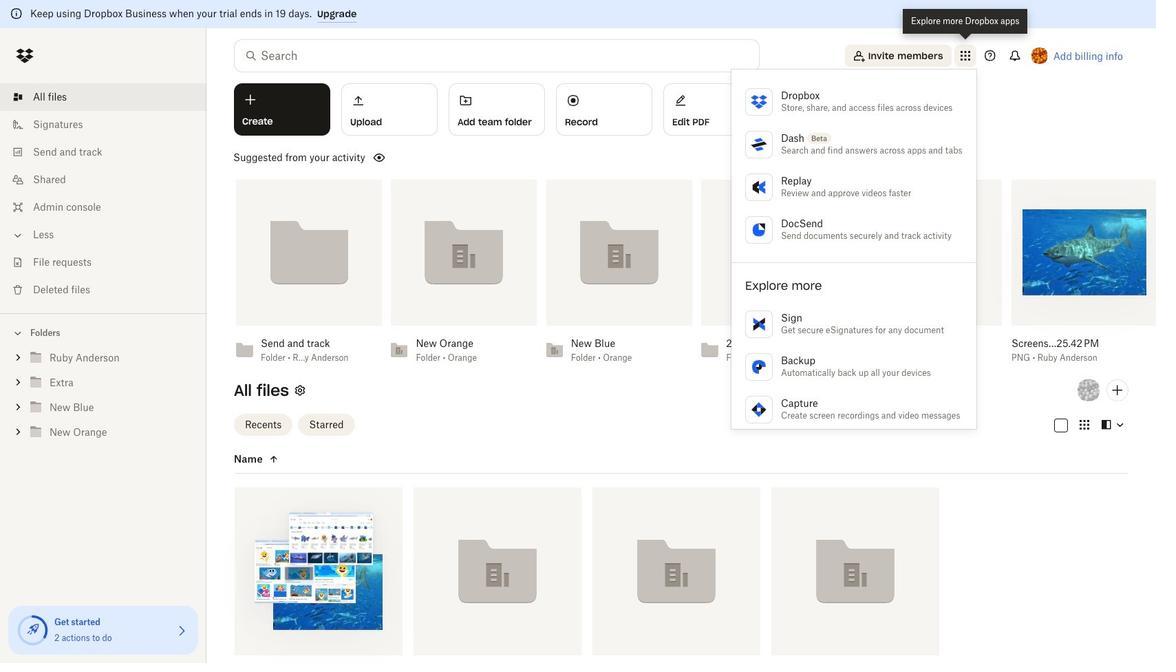 Task type: vqa. For each thing, say whether or not it's contained in the screenshot.
LIST
yes



Task type: locate. For each thing, give the bounding box(es) containing it.
team shared folder, extra row
[[408, 487, 582, 663]]

list item
[[0, 83, 207, 111]]

team shared folder, new orange row
[[772, 487, 940, 663]]

group
[[0, 343, 207, 455]]

list
[[0, 75, 207, 313]]

alert
[[0, 0, 1157, 28]]

team member folder, ruby anderson row
[[229, 487, 403, 663]]

add team members image
[[1110, 382, 1127, 399]]



Task type: describe. For each thing, give the bounding box(es) containing it.
team shared folder, new blue row
[[587, 487, 761, 663]]

less image
[[11, 229, 25, 242]]

dropbox image
[[11, 42, 39, 70]]



